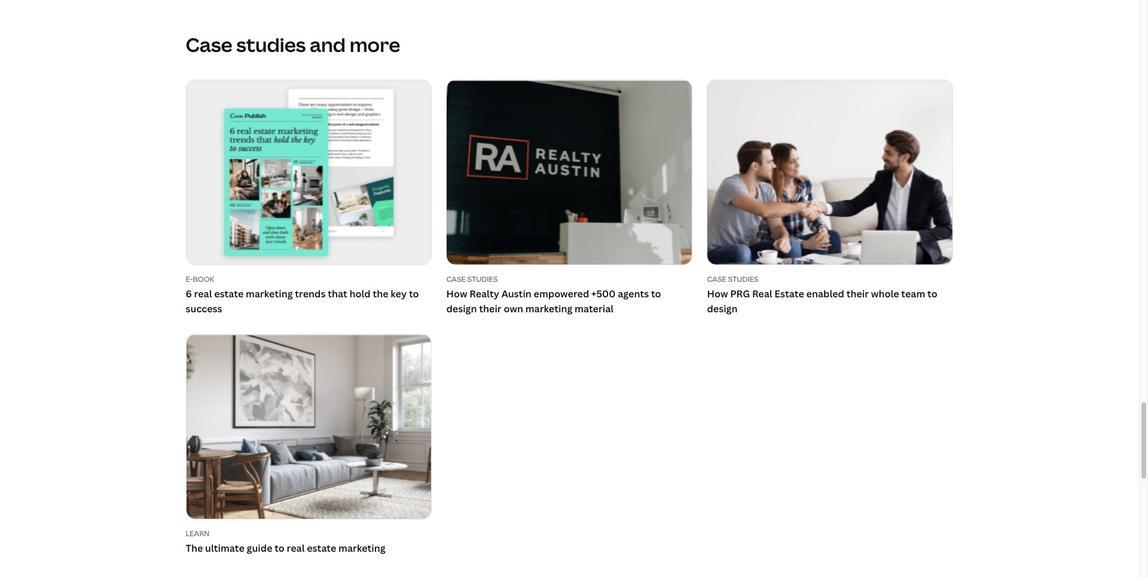 Task type: vqa. For each thing, say whether or not it's contained in the screenshot.
right real
yes



Task type: locate. For each thing, give the bounding box(es) containing it.
how left realty
[[446, 288, 467, 301]]

0 vertical spatial imageonly image
[[447, 80, 692, 265]]

1 horizontal spatial how
[[707, 288, 728, 301]]

real right 6
[[194, 288, 212, 301]]

their left whole
[[847, 288, 869, 301]]

2 horizontal spatial studies
[[728, 275, 759, 285]]

0 horizontal spatial imageonly image
[[186, 335, 431, 520]]

studies for realty
[[467, 275, 498, 285]]

real
[[194, 288, 212, 301], [287, 542, 305, 555]]

and
[[310, 32, 346, 58]]

0 horizontal spatial marketing
[[246, 288, 293, 301]]

to right key
[[409, 288, 419, 301]]

studies up realty
[[467, 275, 498, 285]]

marketing
[[246, 288, 293, 301], [526, 303, 573, 316], [339, 542, 386, 555]]

design down prg
[[707, 303, 738, 316]]

studies
[[236, 32, 306, 58], [467, 275, 498, 285], [728, 275, 759, 285]]

studies left and
[[236, 32, 306, 58]]

to right team
[[928, 288, 938, 301]]

studies inside case studies how prg real estate enabled their whole team to design
[[728, 275, 759, 285]]

learn the ultimate guide to real estate marketing
[[186, 529, 386, 555]]

0 horizontal spatial how
[[446, 288, 467, 301]]

0 vertical spatial their
[[847, 288, 869, 301]]

0 vertical spatial real
[[194, 288, 212, 301]]

marketing inside learn the ultimate guide to real estate marketing
[[339, 542, 386, 555]]

imageonly image
[[447, 80, 692, 265], [186, 335, 431, 520]]

to right guide
[[275, 542, 285, 555]]

real
[[752, 288, 772, 301]]

case studies how prg real estate enabled their whole team to design
[[707, 275, 938, 316]]

key
[[391, 288, 407, 301]]

to inside case studies how realty austin empowered +500 agents to design their own marketing material
[[651, 288, 661, 301]]

1 horizontal spatial marketing
[[339, 542, 386, 555]]

studies inside case studies how realty austin empowered +500 agents to design their own marketing material
[[467, 275, 498, 285]]

1 horizontal spatial design
[[707, 303, 738, 316]]

1 how from the left
[[446, 288, 467, 301]]

the
[[373, 288, 388, 301]]

that
[[328, 288, 347, 301]]

2 horizontal spatial case
[[707, 275, 727, 285]]

case inside case studies how realty austin empowered +500 agents to design their own marketing material
[[446, 275, 466, 285]]

to inside "e-book 6 real estate marketing trends that hold the key to success"
[[409, 288, 419, 301]]

enabled
[[806, 288, 844, 301]]

estate
[[214, 288, 244, 301], [307, 542, 336, 555]]

real right guide
[[287, 542, 305, 555]]

1 vertical spatial their
[[479, 303, 502, 316]]

0 horizontal spatial design
[[446, 303, 477, 316]]

real inside "e-book 6 real estate marketing trends that hold the key to success"
[[194, 288, 212, 301]]

0 horizontal spatial real
[[194, 288, 212, 301]]

1 vertical spatial imageonly image
[[186, 335, 431, 520]]

case
[[186, 32, 232, 58], [446, 275, 466, 285], [707, 275, 727, 285]]

material
[[575, 303, 614, 316]]

0 horizontal spatial case
[[186, 32, 232, 58]]

2 design from the left
[[707, 303, 738, 316]]

0 horizontal spatial their
[[479, 303, 502, 316]]

ultimate
[[205, 542, 244, 555]]

guide
[[247, 542, 272, 555]]

the
[[186, 542, 203, 555]]

more
[[350, 32, 400, 58]]

studies for prg
[[728, 275, 759, 285]]

imageonly image for real
[[186, 335, 431, 520]]

to
[[409, 288, 419, 301], [651, 288, 661, 301], [928, 288, 938, 301], [275, 542, 285, 555]]

1 horizontal spatial estate
[[307, 542, 336, 555]]

1 horizontal spatial their
[[847, 288, 869, 301]]

2 vertical spatial marketing
[[339, 542, 386, 555]]

0 vertical spatial estate
[[214, 288, 244, 301]]

studies for more
[[236, 32, 306, 58]]

design inside case studies how realty austin empowered +500 agents to design their own marketing material
[[446, 303, 477, 316]]

studies up prg
[[728, 275, 759, 285]]

2 how from the left
[[707, 288, 728, 301]]

estate inside learn the ultimate guide to real estate marketing
[[307, 542, 336, 555]]

0 horizontal spatial estate
[[214, 288, 244, 301]]

their
[[847, 288, 869, 301], [479, 303, 502, 316]]

their down realty
[[479, 303, 502, 316]]

case for case studies and more
[[186, 32, 232, 58]]

design
[[446, 303, 477, 316], [707, 303, 738, 316]]

marketing inside "e-book 6 real estate marketing trends that hold the key to success"
[[246, 288, 293, 301]]

to right 'agents'
[[651, 288, 661, 301]]

1 vertical spatial estate
[[307, 542, 336, 555]]

1 vertical spatial marketing
[[526, 303, 573, 316]]

case inside case studies how prg real estate enabled their whole team to design
[[707, 275, 727, 285]]

1 horizontal spatial studies
[[467, 275, 498, 285]]

how for how realty austin empowered +500 agents to design their own marketing material
[[446, 288, 467, 301]]

own
[[504, 303, 523, 316]]

0 horizontal spatial studies
[[236, 32, 306, 58]]

design inside case studies how prg real estate enabled their whole team to design
[[707, 303, 738, 316]]

0 vertical spatial marketing
[[246, 288, 293, 301]]

1 design from the left
[[446, 303, 477, 316]]

design down realty
[[446, 303, 477, 316]]

1 horizontal spatial imageonly image
[[447, 80, 692, 265]]

1 horizontal spatial case
[[446, 275, 466, 285]]

how inside case studies how realty austin empowered +500 agents to design their own marketing material
[[446, 288, 467, 301]]

1 horizontal spatial real
[[287, 542, 305, 555]]

1 vertical spatial real
[[287, 542, 305, 555]]

how inside case studies how prg real estate enabled their whole team to design
[[707, 288, 728, 301]]

their inside case studies how prg real estate enabled their whole team to design
[[847, 288, 869, 301]]

how left prg
[[707, 288, 728, 301]]

case studies and more
[[186, 32, 400, 58]]

6
[[186, 288, 192, 301]]

2 horizontal spatial marketing
[[526, 303, 573, 316]]

how
[[446, 288, 467, 301], [707, 288, 728, 301]]

estate
[[775, 288, 804, 301]]



Task type: describe. For each thing, give the bounding box(es) containing it.
case studies how realty austin empowered +500 agents to design their own marketing material
[[446, 275, 661, 316]]

prg
[[730, 288, 750, 301]]

e-book 6 real estate marketing trends that hold the key to success
[[186, 275, 419, 316]]

trends
[[295, 288, 326, 301]]

to inside learn the ultimate guide to real estate marketing
[[275, 542, 285, 555]]

learn
[[186, 529, 210, 539]]

realty
[[470, 288, 499, 301]]

how for how prg real estate enabled their whole team to design
[[707, 288, 728, 301]]

real inside learn the ultimate guide to real estate marketing
[[287, 542, 305, 555]]

success
[[186, 303, 222, 316]]

marketing inside case studies how realty austin empowered +500 agents to design their own marketing material
[[526, 303, 573, 316]]

their inside case studies how realty austin empowered +500 agents to design their own marketing material
[[479, 303, 502, 316]]

book
[[193, 275, 214, 285]]

team
[[901, 288, 925, 301]]

+500
[[591, 288, 616, 301]]

whole
[[871, 288, 899, 301]]

to inside case studies how prg real estate enabled their whole team to design
[[928, 288, 938, 301]]

austin
[[502, 288, 532, 301]]

case for case studies how prg real estate enabled their whole team to design
[[707, 275, 727, 285]]

hold
[[350, 288, 371, 301]]

agents
[[618, 288, 649, 301]]

imageonly image for empowered
[[447, 80, 692, 265]]

estate inside "e-book 6 real estate marketing trends that hold the key to success"
[[214, 288, 244, 301]]

e-
[[186, 275, 193, 285]]

case for case studies how realty austin empowered +500 agents to design their own marketing material
[[446, 275, 466, 285]]

empowered
[[534, 288, 589, 301]]

image image
[[186, 80, 431, 265]]



